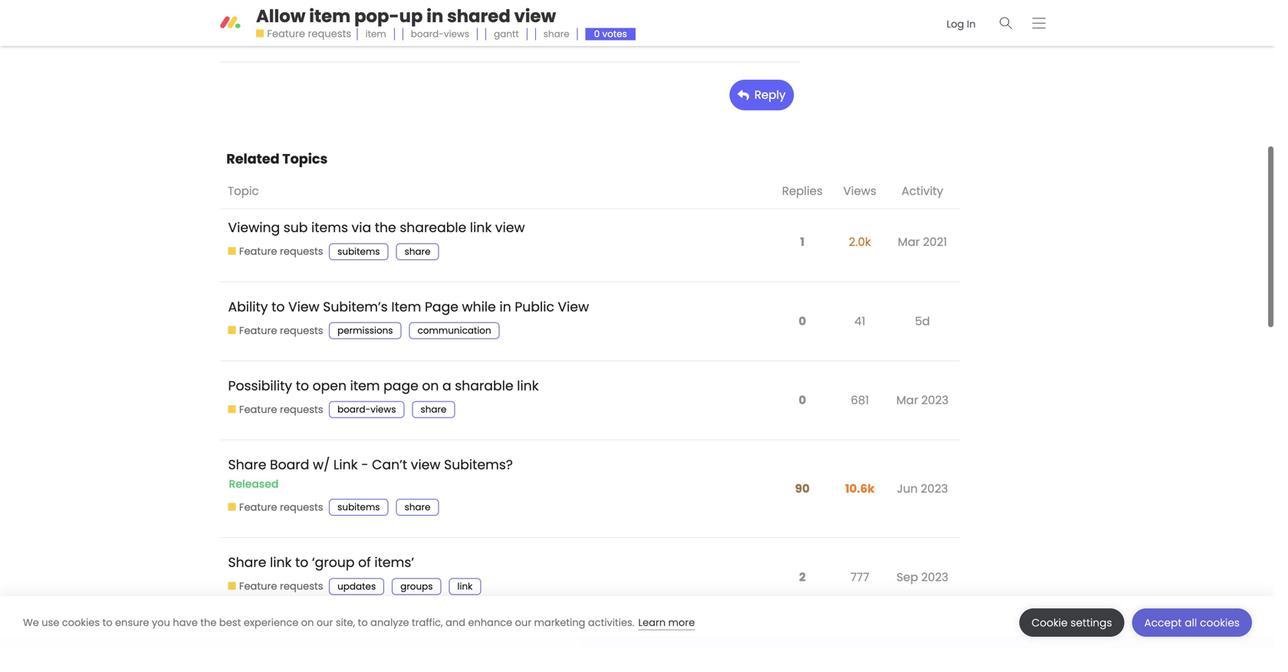 Task type: locate. For each thing, give the bounding box(es) containing it.
search image
[[1000, 17, 1014, 29]]

we use cookies to ensure you have the best experience on our site, to analyze traffic, and enhance our marketing activities. learn more
[[23, 616, 695, 630]]

0 left 681
[[799, 392, 807, 409]]

views right up
[[444, 28, 470, 40]]

mar inside mar 2023 link
[[897, 392, 919, 409]]

0 horizontal spatial cookies
[[62, 616, 100, 630]]

0 vertical spatial board-views
[[411, 28, 470, 40]]

board- down open
[[338, 404, 371, 416]]

1 vertical spatial board-
[[338, 404, 371, 416]]

-
[[361, 456, 369, 475]]

share left board
[[228, 456, 267, 475]]

feature requests down board
[[239, 501, 323, 515]]

0 button left 681
[[795, 384, 811, 418]]

share down "shareable" at the left of page
[[405, 245, 431, 258]]

0
[[594, 28, 600, 40], [799, 313, 807, 330], [799, 392, 807, 409]]

1
[[801, 234, 805, 251]]

3 feature requests from the top
[[239, 403, 323, 417]]

link right sharable
[[517, 377, 539, 395]]

view for can't
[[411, 456, 441, 475]]

item link
[[357, 24, 395, 44]]

mar 2021
[[898, 234, 948, 251]]

2 subitems link from the top
[[329, 500, 389, 517]]

feature requests link for viewing
[[228, 245, 323, 259]]

in inside 'related topics' section
[[500, 298, 512, 316]]

0 vertical spatial 0
[[594, 28, 600, 40]]

subitems link down -
[[329, 500, 389, 517]]

item right open
[[350, 377, 380, 395]]

use
[[42, 616, 59, 630]]

1 vertical spatial board-views link
[[329, 402, 405, 419]]

2 feature requests from the top
[[239, 324, 323, 338]]

accept
[[1145, 616, 1183, 631]]

0 left votes
[[594, 28, 600, 40]]

cookies
[[62, 616, 100, 630], [1201, 616, 1241, 631]]

feature requests link
[[256, 27, 352, 41], [228, 245, 323, 259], [228, 324, 323, 338], [228, 403, 323, 417], [228, 501, 323, 515], [228, 580, 323, 594]]

share for share board w/ link - can't view subitems?
[[228, 456, 267, 475]]

2 our from the left
[[515, 616, 532, 630]]

feature up experience
[[239, 580, 277, 594]]

feature requests down sub
[[239, 245, 323, 259]]

board-views link down possibility to open item page on a sharable link
[[329, 402, 405, 419]]

viewing sub items via the shareable link view link
[[228, 207, 525, 249]]

1 horizontal spatial our
[[515, 616, 532, 630]]

share link down can't
[[396, 500, 439, 517]]

0 votes
[[594, 28, 628, 40]]

feature requests down ability
[[239, 324, 323, 338]]

requests down subitem's
[[280, 324, 323, 338]]

feature right monday community forum image
[[267, 27, 305, 41]]

to left open
[[296, 377, 309, 395]]

items'
[[375, 554, 414, 573]]

share link for 0
[[412, 402, 455, 419]]

ability to view subitem's item page while in public view
[[228, 298, 589, 316]]

have
[[173, 616, 198, 630]]

to right ability
[[272, 298, 285, 316]]

1 subitems from the top
[[338, 245, 380, 258]]

requests
[[308, 27, 352, 41], [280, 245, 323, 259], [280, 324, 323, 338], [280, 403, 323, 417], [280, 501, 323, 515], [280, 580, 323, 594]]

a
[[443, 377, 452, 395]]

requests left item link
[[308, 27, 352, 41]]

ensure
[[115, 616, 149, 630]]

0 vertical spatial 2023
[[922, 392, 949, 409]]

sep 2023
[[897, 569, 949, 586]]

0 vertical spatial subitems
[[338, 245, 380, 258]]

share board w/ link - can't view subitems?
[[228, 456, 513, 475]]

sub
[[284, 219, 308, 237]]

enhance
[[468, 616, 513, 630]]

feature requests down possibility
[[239, 403, 323, 417]]

feature requests link down possibility
[[228, 403, 323, 417]]

1 horizontal spatial the
[[375, 219, 396, 237]]

cookies right all
[[1201, 616, 1241, 631]]

related topics
[[227, 150, 328, 168]]

in right while
[[500, 298, 512, 316]]

5d
[[916, 313, 931, 330]]

share link for 90
[[396, 500, 439, 517]]

board-views down possibility to open item page on a sharable link
[[338, 404, 396, 416]]

0 vertical spatial share
[[228, 456, 267, 475]]

mar
[[898, 234, 920, 251], [897, 392, 919, 409]]

in right up
[[427, 4, 444, 28]]

the left best
[[201, 616, 217, 630]]

item left pop-
[[309, 4, 351, 28]]

0 vertical spatial in
[[427, 4, 444, 28]]

0 horizontal spatial board-
[[338, 404, 371, 416]]

requests down sub
[[280, 245, 323, 259]]

1 horizontal spatial cookies
[[1201, 616, 1241, 631]]

site,
[[336, 616, 355, 630]]

2 0 button from the top
[[795, 384, 811, 418]]

mar inside mar 2021 link
[[898, 234, 920, 251]]

0 horizontal spatial in
[[427, 4, 444, 28]]

share link right gantt
[[535, 24, 578, 44]]

share down a
[[421, 404, 447, 416]]

jun
[[897, 481, 918, 497]]

0 vertical spatial the
[[375, 219, 396, 237]]

0 horizontal spatial board-views
[[338, 404, 396, 416]]

cookies right use
[[62, 616, 100, 630]]

our left site,
[[317, 616, 333, 630]]

1 vertical spatial views
[[371, 404, 396, 416]]

our right 'enhance'
[[515, 616, 532, 630]]

feature requests link up experience
[[228, 580, 323, 594]]

feature requests link down sub
[[228, 245, 323, 259]]

0 vertical spatial board-
[[411, 28, 444, 40]]

0 inside tags list
[[594, 28, 600, 40]]

on left a
[[422, 377, 439, 395]]

2023 for share link to 'group of items'
[[922, 569, 949, 586]]

subitems down -
[[338, 502, 380, 514]]

our
[[317, 616, 333, 630], [515, 616, 532, 630]]

subitem's
[[323, 298, 388, 316]]

1 vertical spatial on
[[301, 616, 314, 630]]

possibility
[[228, 377, 292, 395]]

share up best
[[228, 554, 267, 573]]

all
[[1186, 616, 1198, 631]]

groups
[[401, 581, 433, 593]]

0 button
[[795, 304, 811, 339], [795, 384, 811, 418]]

to
[[272, 298, 285, 316], [296, 377, 309, 395], [295, 554, 309, 573], [102, 616, 113, 630], [358, 616, 368, 630]]

share
[[228, 456, 267, 475], [228, 554, 267, 573]]

1 vertical spatial board-views
[[338, 404, 396, 416]]

dialog
[[0, 597, 1276, 650]]

0 for ability to view subitem's item page while in public view
[[799, 313, 807, 330]]

you
[[152, 616, 170, 630]]

log in
[[947, 17, 976, 31]]

views
[[844, 183, 877, 200]]

feature requests
[[239, 245, 323, 259], [239, 324, 323, 338], [239, 403, 323, 417], [239, 501, 323, 515], [239, 580, 323, 594]]

0 vertical spatial 0 button
[[795, 304, 811, 339]]

while
[[462, 298, 496, 316]]

2023 right "sep"
[[922, 569, 949, 586]]

subitems link for 90
[[329, 500, 389, 517]]

feature for ability
[[239, 324, 277, 338]]

board
[[270, 456, 309, 475]]

replies
[[783, 183, 823, 200]]

subitems?
[[444, 456, 513, 475]]

board-views inside 'related topics' section
[[338, 404, 396, 416]]

0 vertical spatial view
[[515, 4, 556, 28]]

1 vertical spatial the
[[201, 616, 217, 630]]

1 vertical spatial mar
[[897, 392, 919, 409]]

cookie
[[1032, 616, 1068, 631]]

feature requests for share
[[239, 580, 323, 594]]

2 subitems from the top
[[338, 502, 380, 514]]

requests down share link to 'group of items'
[[280, 580, 323, 594]]

1 vertical spatial 0
[[799, 313, 807, 330]]

feature down ability
[[239, 324, 277, 338]]

board-views right item link
[[411, 28, 470, 40]]

pop-
[[355, 4, 399, 28]]

jun 2023 link
[[894, 469, 952, 509]]

link inside 'link'
[[517, 377, 539, 395]]

tags list containing updates
[[329, 579, 489, 596]]

0 left 41
[[799, 313, 807, 330]]

feature down the viewing
[[239, 245, 277, 259]]

tags list containing board-views
[[329, 402, 463, 419]]

share board w/ link - can't view subitems? link
[[228, 445, 513, 486]]

2023 right the jun
[[921, 481, 949, 497]]

board-views link right item link
[[403, 24, 478, 44]]

board- inside 'related topics' section
[[338, 404, 371, 416]]

share link for 1
[[396, 243, 439, 260]]

tags list
[[357, 24, 644, 44], [329, 243, 447, 260], [329, 323, 508, 339], [329, 402, 463, 419], [228, 475, 307, 493], [329, 500, 447, 517], [329, 579, 489, 596]]

requests down board
[[280, 501, 323, 515]]

mar right 681
[[897, 392, 919, 409]]

share down can't
[[405, 502, 431, 514]]

1 vertical spatial in
[[500, 298, 512, 316]]

1 vertical spatial subitems
[[338, 502, 380, 514]]

analyze
[[371, 616, 409, 630]]

cookies inside button
[[1201, 616, 1241, 631]]

view left subitem's
[[288, 298, 320, 316]]

2 view from the left
[[558, 298, 589, 316]]

0 for possibility to open item page on a sharable link
[[799, 392, 807, 409]]

views down possibility to open item page on a sharable link
[[371, 404, 396, 416]]

2 vertical spatial 0
[[799, 392, 807, 409]]

share link
[[535, 24, 578, 44], [396, 243, 439, 260], [412, 402, 455, 419], [396, 500, 439, 517]]

10.6k
[[846, 481, 875, 497]]

2023 right 681
[[922, 392, 949, 409]]

on inside the possibility to open item page on a sharable link 'link'
[[422, 377, 439, 395]]

feature down possibility
[[239, 403, 277, 417]]

subitems link for 1
[[329, 243, 389, 260]]

mar for viewing sub items via the shareable link view
[[898, 234, 920, 251]]

activities.
[[588, 616, 635, 630]]

allow item pop-up in shared view feature requests
[[256, 4, 556, 41]]

2.0k
[[849, 234, 872, 251]]

1 vertical spatial 2023
[[921, 481, 949, 497]]

2 cookies from the left
[[1201, 616, 1241, 631]]

1 vertical spatial 0 button
[[795, 384, 811, 418]]

subitems down via
[[338, 245, 380, 258]]

41
[[855, 313, 866, 330]]

5 feature requests from the top
[[239, 580, 323, 594]]

feature for viewing
[[239, 245, 277, 259]]

1 share from the top
[[228, 456, 267, 475]]

feature for possibility
[[239, 403, 277, 417]]

0 vertical spatial mar
[[898, 234, 920, 251]]

2 vertical spatial view
[[411, 456, 441, 475]]

subitems
[[338, 245, 380, 258], [338, 502, 380, 514]]

the right via
[[375, 219, 396, 237]]

tags list containing permissions
[[329, 323, 508, 339]]

1 vertical spatial share
[[228, 554, 267, 573]]

0 votes link
[[586, 24, 636, 44]]

2 vertical spatial 2023
[[922, 569, 949, 586]]

1 horizontal spatial on
[[422, 377, 439, 395]]

1 horizontal spatial board-views
[[411, 28, 470, 40]]

0 horizontal spatial view
[[288, 298, 320, 316]]

0 horizontal spatial views
[[371, 404, 396, 416]]

4 feature requests from the top
[[239, 501, 323, 515]]

1 horizontal spatial view
[[558, 298, 589, 316]]

link up and
[[458, 581, 473, 593]]

updates link
[[329, 579, 385, 596]]

views
[[444, 28, 470, 40], [371, 404, 396, 416]]

w/
[[313, 456, 330, 475]]

1 vertical spatial subitems link
[[329, 500, 389, 517]]

link link
[[449, 579, 481, 596]]

0 button left 41
[[795, 304, 811, 339]]

to right site,
[[358, 616, 368, 630]]

subitems for 1
[[338, 245, 380, 258]]

0 horizontal spatial on
[[301, 616, 314, 630]]

public
[[515, 298, 555, 316]]

we
[[23, 616, 39, 630]]

feature requests up experience
[[239, 580, 323, 594]]

on right experience
[[301, 616, 314, 630]]

log
[[947, 17, 965, 31]]

share link down "shareable" at the left of page
[[396, 243, 439, 260]]

board- right item link
[[411, 28, 444, 40]]

share link down a
[[412, 402, 455, 419]]

feature requests link left item link
[[256, 27, 352, 41]]

board-views
[[411, 28, 470, 40], [338, 404, 396, 416]]

0 vertical spatial subitems link
[[329, 243, 389, 260]]

link
[[334, 456, 358, 475]]

view inside allow item pop-up in shared view feature requests
[[515, 4, 556, 28]]

1 feature requests from the top
[[239, 245, 323, 259]]

subitems for 90
[[338, 502, 380, 514]]

2 share from the top
[[228, 554, 267, 573]]

the
[[375, 219, 396, 237], [201, 616, 217, 630]]

1 0 button from the top
[[795, 304, 811, 339]]

1 horizontal spatial in
[[500, 298, 512, 316]]

feature requests for viewing
[[239, 245, 323, 259]]

feature
[[267, 27, 305, 41], [239, 245, 277, 259], [239, 324, 277, 338], [239, 403, 277, 417], [239, 501, 277, 515], [239, 580, 277, 594]]

1 cookies from the left
[[62, 616, 100, 630]]

share for 90
[[405, 502, 431, 514]]

mar left 2021
[[898, 234, 920, 251]]

2 button
[[796, 561, 810, 595]]

'group
[[312, 554, 355, 573]]

requests down open
[[280, 403, 323, 417]]

1 horizontal spatial views
[[444, 28, 470, 40]]

share right gantt
[[544, 28, 570, 40]]

0 button for ability to view subitem's item page while in public view
[[795, 304, 811, 339]]

related
[[227, 150, 280, 168]]

1 subitems link from the top
[[329, 243, 389, 260]]

0 horizontal spatial our
[[317, 616, 333, 630]]

0 vertical spatial on
[[422, 377, 439, 395]]

cookies for all
[[1201, 616, 1241, 631]]

subitems link down via
[[329, 243, 389, 260]]

share for share link to 'group of items'
[[228, 554, 267, 573]]

mar 2023
[[897, 392, 949, 409]]

link left the 'group
[[270, 554, 292, 573]]

view
[[515, 4, 556, 28], [496, 219, 525, 237], [411, 456, 441, 475]]

shareable
[[400, 219, 467, 237]]

1 view from the left
[[288, 298, 320, 316]]

0 vertical spatial board-views link
[[403, 24, 478, 44]]

0 horizontal spatial the
[[201, 616, 217, 630]]

feature requests link down ability
[[228, 324, 323, 338]]

dialog containing cookie settings
[[0, 597, 1276, 650]]

marketing
[[534, 616, 586, 630]]

view right public in the top of the page
[[558, 298, 589, 316]]



Task type: describe. For each thing, give the bounding box(es) containing it.
cookies for use
[[62, 616, 100, 630]]

90 button
[[792, 472, 814, 507]]

cookie settings
[[1032, 616, 1113, 631]]

ability
[[228, 298, 268, 316]]

jun 2023
[[897, 481, 949, 497]]

best
[[219, 616, 241, 630]]

sep 2023 link
[[893, 558, 953, 597]]

menu image
[[1033, 17, 1046, 29]]

gantt
[[494, 28, 519, 40]]

requests inside allow item pop-up in shared view feature requests
[[308, 27, 352, 41]]

log in navigation
[[933, 7, 1056, 39]]

tags list for 10.6k
[[329, 500, 447, 517]]

open
[[313, 377, 347, 395]]

to left the 'group
[[295, 554, 309, 573]]

of
[[358, 554, 371, 573]]

page
[[425, 298, 459, 316]]

allow item pop-up in shared view link
[[256, 4, 556, 28]]

link right "shareable" at the left of page
[[470, 219, 492, 237]]

and
[[446, 616, 466, 630]]

traffic,
[[412, 616, 443, 630]]

reply
[[755, 87, 786, 103]]

feature requests link for share
[[228, 580, 323, 594]]

90
[[796, 481, 810, 497]]

experience
[[244, 616, 299, 630]]

related topics section
[[220, 150, 961, 617]]

views inside 'related topics' section
[[371, 404, 396, 416]]

5d link
[[912, 302, 934, 341]]

item inside allow item pop-up in shared view feature requests
[[309, 4, 351, 28]]

feature requests for ability
[[239, 324, 323, 338]]

requests for open
[[280, 403, 323, 417]]

updates
[[338, 581, 376, 593]]

learn more link
[[639, 616, 695, 631]]

votes
[[603, 28, 628, 40]]

accept all cookies
[[1145, 616, 1241, 631]]

communication link
[[409, 323, 500, 339]]

to left ensure
[[102, 616, 113, 630]]

0 button for possibility to open item page on a sharable link
[[795, 384, 811, 418]]

permissions link
[[329, 323, 402, 339]]

page
[[384, 377, 419, 395]]

0 vertical spatial views
[[444, 28, 470, 40]]

the inside 'related topics' section
[[375, 219, 396, 237]]

681
[[851, 392, 870, 409]]

requests for view
[[280, 324, 323, 338]]

item
[[392, 298, 421, 316]]

allow
[[256, 4, 306, 28]]

cookie settings button
[[1020, 609, 1125, 638]]

tags list containing item
[[357, 24, 644, 44]]

requests for items
[[280, 245, 323, 259]]

feature requests link for ability
[[228, 324, 323, 338]]

feature down board
[[239, 501, 277, 515]]

1 vertical spatial view
[[496, 219, 525, 237]]

viewing
[[228, 219, 280, 237]]

topic
[[228, 183, 259, 200]]

2
[[800, 569, 806, 586]]

possibility to open item page on a sharable link
[[228, 377, 539, 395]]

to inside 'link'
[[296, 377, 309, 395]]

1 our from the left
[[317, 616, 333, 630]]

feature for share
[[239, 580, 277, 594]]

sep
[[897, 569, 919, 586]]

mar 2021 link
[[895, 223, 952, 262]]

tags list for 681
[[329, 402, 463, 419]]

view for shared
[[515, 4, 556, 28]]

log in button
[[939, 11, 985, 37]]

share for 1
[[405, 245, 431, 258]]

reply button
[[730, 80, 794, 111]]

feature requests link for possibility
[[228, 403, 323, 417]]

feature inside allow item pop-up in shared view feature requests
[[267, 27, 305, 41]]

in inside allow item pop-up in shared view feature requests
[[427, 4, 444, 28]]

up
[[399, 4, 423, 28]]

on inside dialog
[[301, 616, 314, 630]]

777
[[851, 569, 870, 586]]

activity
[[902, 183, 944, 200]]

1 button
[[797, 225, 809, 260]]

share for 0
[[421, 404, 447, 416]]

possibility to open item page on a sharable link link
[[228, 366, 539, 407]]

sharable
[[455, 377, 514, 395]]

mar for possibility to open item page on a sharable link
[[897, 392, 919, 409]]

permissions
[[338, 324, 393, 337]]

share link to 'group of items' link
[[228, 543, 414, 584]]

ability to view subitem's item page while in public view link
[[228, 286, 589, 328]]

1 horizontal spatial board-
[[411, 28, 444, 40]]

communication
[[418, 324, 492, 337]]

groups link
[[392, 579, 442, 596]]

learn
[[639, 616, 666, 630]]

item left up
[[366, 28, 387, 40]]

tags list for 777
[[329, 579, 489, 596]]

mar 2023 link
[[893, 381, 953, 420]]

feature requests link down board
[[228, 501, 323, 515]]

item inside 'link'
[[350, 377, 380, 395]]

feature requests for possibility
[[239, 403, 323, 417]]

2023 for possibility to open item page on a sharable link
[[922, 392, 949, 409]]

in
[[967, 17, 976, 31]]

requests for to
[[280, 580, 323, 594]]

topics
[[283, 150, 328, 168]]

settings
[[1071, 616, 1113, 631]]

more
[[669, 616, 695, 630]]

share link to 'group of items'
[[228, 554, 414, 573]]

can't
[[372, 456, 408, 475]]

viewing sub items via the shareable link view
[[228, 219, 525, 237]]

tags list for 41
[[329, 323, 508, 339]]

accept all cookies button
[[1133, 609, 1253, 638]]

items
[[312, 219, 348, 237]]

reply image
[[738, 89, 750, 101]]

tags list for 2.0k
[[329, 243, 447, 260]]

monday community forum image
[[220, 12, 241, 34]]



Task type: vqa. For each thing, say whether or not it's contained in the screenshot.


